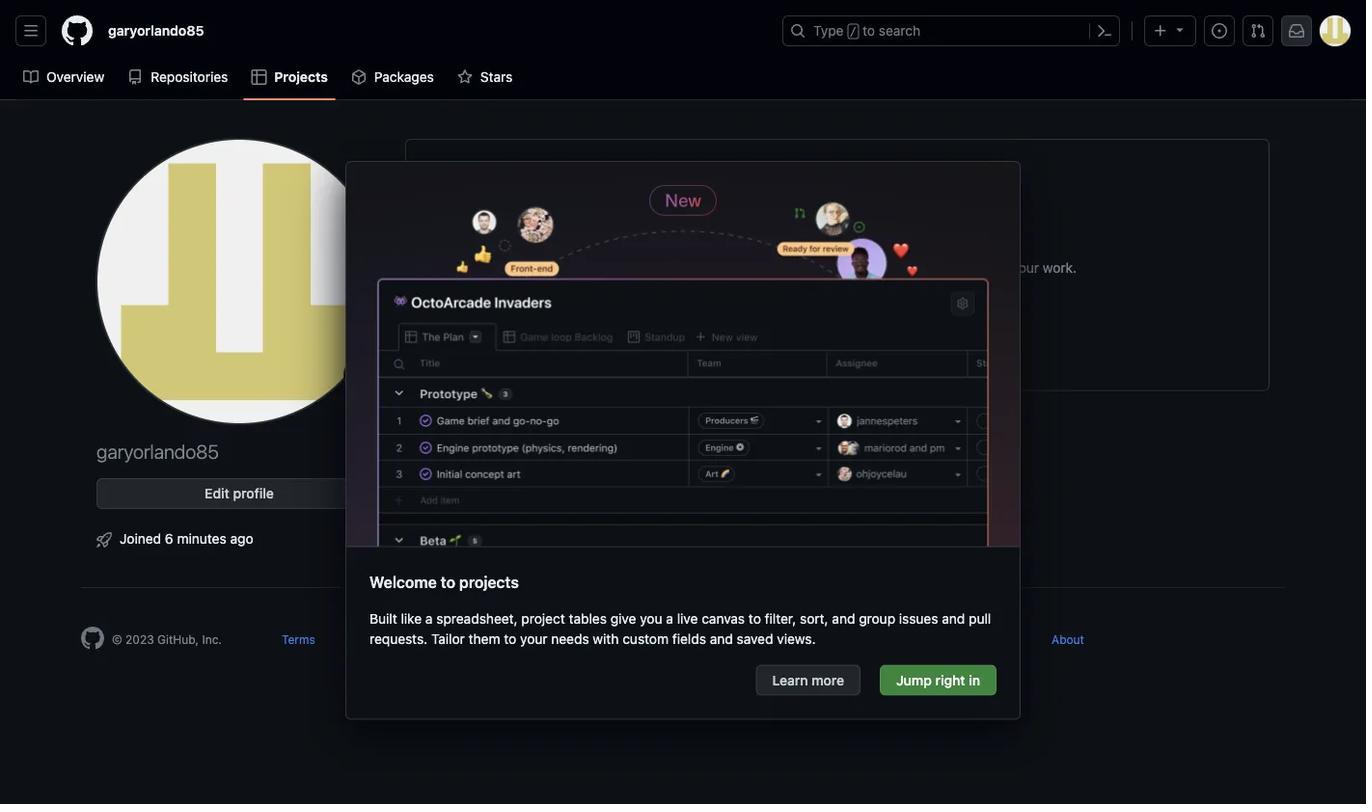 Task type: vqa. For each thing, say whether or not it's contained in the screenshot.
project in the "Create Your First Github Project Projects Are A Customizable, Flexible Tool For Planning And Tracking Your Work."
yes



Task type: describe. For each thing, give the bounding box(es) containing it.
filter,
[[765, 611, 796, 627]]

requests.
[[370, 632, 428, 648]]

0 horizontal spatial github
[[699, 633, 738, 646]]

table image for projects
[[251, 69, 267, 85]]

footer containing © 2023 github, inc.
[[66, 588, 1301, 699]]

api link
[[851, 633, 870, 646]]

to right them in the left bottom of the page
[[504, 632, 516, 648]]

table image for create your first github project
[[826, 186, 849, 209]]

projects inside projects link
[[274, 69, 328, 85]]

issue opened image
[[1212, 23, 1227, 39]]

status link
[[514, 633, 549, 646]]

github,
[[157, 633, 199, 646]]

contact
[[653, 633, 696, 646]]

triangle down image
[[1172, 22, 1188, 37]]

packages link
[[343, 63, 442, 92]]

minutes
[[177, 531, 226, 547]]

homepage image inside footer
[[81, 627, 104, 650]]

more
[[812, 673, 844, 689]]

create your first github project projects are a customizable, flexible tool for planning and tracking your work.
[[598, 223, 1077, 276]]

docs link
[[587, 633, 615, 646]]

© 2023 github, inc.
[[112, 633, 222, 646]]

work.
[[1043, 260, 1077, 276]]

contact github
[[653, 633, 738, 646]]

to left projects
[[441, 573, 455, 592]]

with
[[593, 632, 619, 648]]

ago
[[230, 531, 253, 547]]

1 horizontal spatial your
[[749, 223, 796, 250]]

terms
[[282, 633, 315, 646]]

sort,
[[800, 611, 828, 627]]

and down canvas
[[710, 632, 733, 648]]

0 horizontal spatial a
[[425, 611, 433, 627]]

fields
[[672, 632, 706, 648]]

learn more link
[[756, 665, 861, 696]]

canvas
[[702, 611, 745, 627]]

tables
[[569, 611, 607, 627]]

tailor
[[431, 632, 465, 648]]

github inside create your first github project projects are a customizable, flexible tool for planning and tracking your work.
[[848, 223, 922, 250]]

0 vertical spatial homepage image
[[62, 15, 93, 46]]

built like a spreadsheet, project tables give you a live canvas to filter, sort, and group issues and pull requests. tailor them to your needs with custom fields and saved views.
[[370, 611, 991, 648]]

overview
[[46, 69, 104, 85]]

issues
[[899, 611, 938, 627]]

command palette image
[[1097, 23, 1113, 39]]

plus image
[[1153, 23, 1169, 39]]

project for spreadsheet,
[[521, 611, 565, 627]]

pricing link
[[776, 633, 813, 646]]

privacy link
[[353, 633, 393, 646]]

git pull request image
[[1251, 23, 1266, 39]]

terms link
[[282, 633, 315, 646]]

about
[[1052, 633, 1085, 646]]

you
[[640, 611, 662, 627]]

projects link
[[243, 63, 336, 92]]

tool
[[826, 260, 849, 276]]

1 vertical spatial garyorlando85
[[96, 440, 219, 463]]

pull
[[969, 611, 991, 627]]

pricing
[[776, 633, 813, 646]]

garyorlando85 link
[[100, 15, 212, 46]]

edit profile button
[[96, 479, 382, 509]]

privacy
[[353, 633, 393, 646]]

joined 6 minutes ago
[[120, 531, 253, 547]]

learn more
[[772, 673, 844, 689]]

right
[[936, 673, 965, 689]]

projects
[[459, 573, 519, 592]]

jump right in button
[[880, 665, 997, 696]]

contact github link
[[653, 633, 738, 646]]

change your avatar image
[[96, 139, 382, 425]]

repositories
[[151, 69, 228, 85]]

first
[[801, 223, 843, 250]]

built
[[370, 611, 397, 627]]

a inside create your first github project projects are a customizable, flexible tool for planning and tracking your work.
[[676, 260, 683, 276]]

welcome
[[370, 573, 437, 592]]

security
[[431, 633, 476, 646]]

1 horizontal spatial a
[[666, 611, 673, 627]]

smiley image
[[354, 368, 370, 383]]

notifications image
[[1289, 23, 1305, 39]]

rocket image
[[96, 533, 112, 548]]



Task type: locate. For each thing, give the bounding box(es) containing it.
garyorlando85 up repo image
[[108, 23, 204, 39]]

are
[[653, 260, 673, 276]]

1 vertical spatial project
[[521, 611, 565, 627]]

table image right repositories
[[251, 69, 267, 85]]

jump
[[896, 673, 932, 689]]

2 horizontal spatial a
[[676, 260, 683, 276]]

projects inside create your first github project projects are a customizable, flexible tool for planning and tracking your work.
[[598, 260, 649, 276]]

customizable,
[[687, 260, 774, 276]]

1 vertical spatial your
[[1012, 260, 1039, 276]]

your
[[749, 223, 796, 250], [1012, 260, 1039, 276], [520, 632, 548, 648]]

github up planning
[[848, 223, 922, 250]]

views.
[[777, 632, 816, 648]]

like
[[401, 611, 422, 627]]

learn
[[772, 673, 808, 689]]

repo image
[[128, 69, 143, 85]]

project
[[927, 223, 1001, 250], [521, 611, 565, 627]]

welcome to projects
[[370, 573, 519, 592]]

packages
[[374, 69, 434, 85]]

and
[[931, 260, 954, 276], [832, 611, 855, 627], [942, 611, 965, 627], [710, 632, 733, 648]]

for
[[853, 260, 870, 276]]

table image inside projects link
[[251, 69, 267, 85]]

1 vertical spatial homepage image
[[81, 627, 104, 650]]

a right are
[[676, 260, 683, 276]]

flexible
[[777, 260, 822, 276]]

github down canvas
[[699, 633, 738, 646]]

0 horizontal spatial project
[[521, 611, 565, 627]]

1 vertical spatial github
[[699, 633, 738, 646]]

overview link
[[15, 63, 112, 92]]

/
[[850, 25, 857, 39]]

0 vertical spatial project
[[927, 223, 1001, 250]]

projects left package image
[[274, 69, 328, 85]]

planning
[[874, 260, 927, 276]]

table image up first
[[826, 186, 849, 209]]

your inside built like a spreadsheet, project tables give you a live canvas to filter, sort, and group issues and pull requests. tailor them to your needs with custom fields and saved views.
[[520, 632, 548, 648]]

project inside create your first github project projects are a customizable, flexible tool for planning and tracking your work.
[[927, 223, 1001, 250]]

homepage image up overview
[[62, 15, 93, 46]]

©
[[112, 633, 122, 646]]

project up tracking
[[927, 223, 1001, 250]]

stars link
[[450, 63, 520, 92]]

0 horizontal spatial projects
[[274, 69, 328, 85]]

inc.
[[202, 633, 222, 646]]

edit
[[205, 486, 229, 502]]

table image
[[251, 69, 267, 85], [826, 186, 849, 209]]

stars
[[480, 69, 513, 85]]

to up the saved
[[749, 611, 761, 627]]

profile
[[233, 486, 274, 502]]

tracking
[[957, 260, 1008, 276]]

1 horizontal spatial project
[[927, 223, 1001, 250]]

0 vertical spatial projects
[[274, 69, 328, 85]]

saved
[[737, 632, 773, 648]]

custom
[[623, 632, 669, 648]]

group
[[859, 611, 896, 627]]

0 vertical spatial your
[[749, 223, 796, 250]]

6
[[165, 531, 173, 547]]

status
[[514, 633, 549, 646]]

project for github
[[927, 223, 1001, 250]]

project up status link
[[521, 611, 565, 627]]

and left pull
[[942, 611, 965, 627]]

a right 'like'
[[425, 611, 433, 627]]

and up api
[[832, 611, 855, 627]]

to right /
[[863, 23, 875, 39]]

and inside create your first github project projects are a customizable, flexible tool for planning and tracking your work.
[[931, 260, 954, 276]]

search
[[879, 23, 921, 39]]

projects left are
[[598, 260, 649, 276]]

projects
[[274, 69, 328, 85], [598, 260, 649, 276]]

0 vertical spatial garyorlando85
[[108, 23, 204, 39]]

about link
[[1052, 633, 1085, 646]]

joined
[[120, 531, 161, 547]]

github
[[848, 223, 922, 250], [699, 633, 738, 646]]

spreadsheet,
[[436, 611, 518, 627]]

api
[[851, 633, 870, 646]]

package image
[[351, 69, 367, 85]]

2 horizontal spatial your
[[1012, 260, 1039, 276]]

0 horizontal spatial table image
[[251, 69, 267, 85]]

2023
[[126, 633, 154, 646]]

garyorlando85
[[108, 23, 204, 39], [96, 440, 219, 463]]

your left the work.
[[1012, 260, 1039, 276]]

repositories link
[[120, 63, 236, 92]]

in
[[969, 673, 980, 689]]

create
[[674, 223, 744, 250]]

type
[[813, 23, 844, 39]]

your up flexible
[[749, 223, 796, 250]]

a
[[676, 260, 683, 276], [425, 611, 433, 627], [666, 611, 673, 627]]

footer
[[66, 588, 1301, 699]]

homepage image
[[62, 15, 93, 46], [81, 627, 104, 650]]

book image
[[23, 69, 39, 85]]

give
[[611, 611, 636, 627]]

2 vertical spatial your
[[520, 632, 548, 648]]

project inside built like a spreadsheet, project tables give you a live canvas to filter, sort, and group issues and pull requests. tailor them to your needs with custom fields and saved views.
[[521, 611, 565, 627]]

edit profile
[[205, 486, 274, 502]]

and left tracking
[[931, 260, 954, 276]]

jump right in
[[896, 673, 980, 689]]

1 horizontal spatial github
[[848, 223, 922, 250]]

a left live
[[666, 611, 673, 627]]

type / to search
[[813, 23, 921, 39]]

1 vertical spatial projects
[[598, 260, 649, 276]]

to
[[863, 23, 875, 39], [441, 573, 455, 592], [749, 611, 761, 627], [504, 632, 516, 648]]

0 horizontal spatial your
[[520, 632, 548, 648]]

live
[[677, 611, 698, 627]]

1 horizontal spatial projects
[[598, 260, 649, 276]]

1 vertical spatial table image
[[826, 186, 849, 209]]

docs
[[587, 633, 615, 646]]

them
[[469, 632, 500, 648]]

0 vertical spatial github
[[848, 223, 922, 250]]

homepage image left ©
[[81, 627, 104, 650]]

needs
[[551, 632, 589, 648]]

security link
[[431, 633, 476, 646]]

1 horizontal spatial table image
[[826, 186, 849, 209]]

garyorlando85 up the edit
[[96, 440, 219, 463]]

0 vertical spatial table image
[[251, 69, 267, 85]]

your left needs
[[520, 632, 548, 648]]

star image
[[457, 69, 473, 85]]



